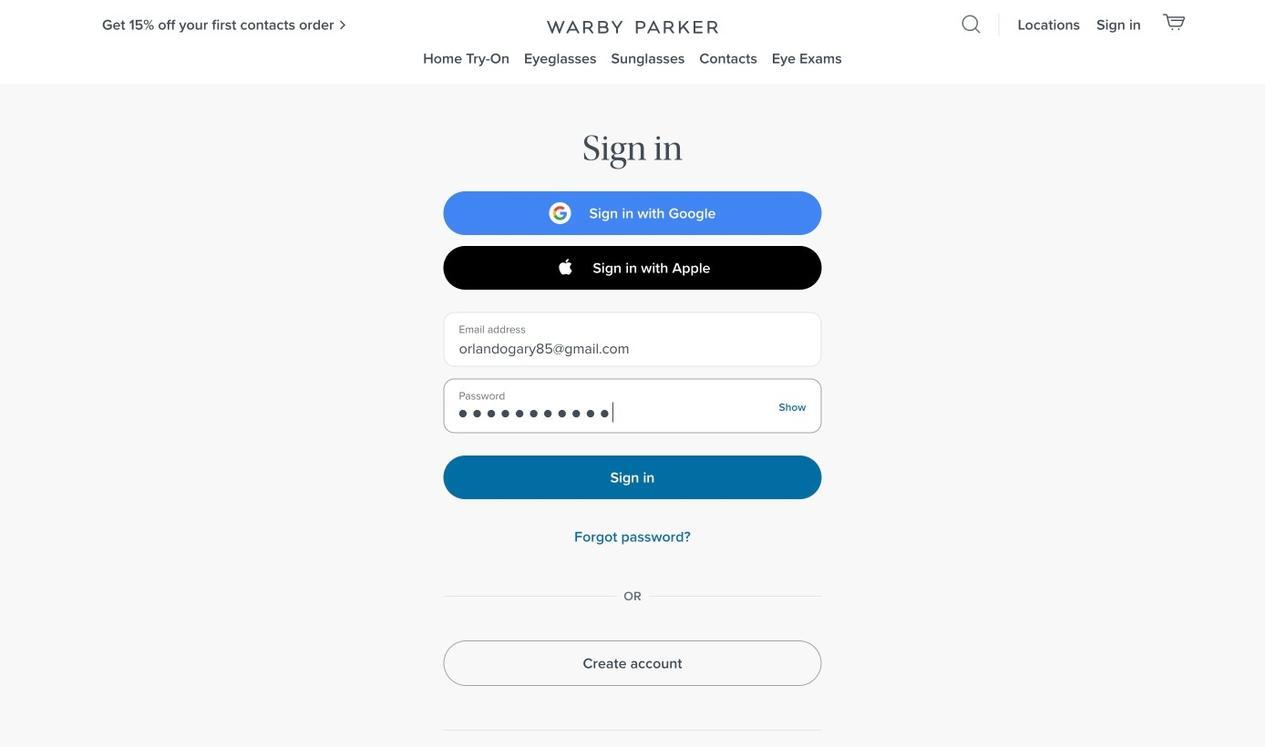 Task type: describe. For each thing, give the bounding box(es) containing it.
warby parker logo image
[[545, 21, 720, 34]]

Email address email field
[[459, 339, 806, 359]]



Task type: locate. For each thing, give the bounding box(es) containing it.
navigation element
[[0, 0, 1265, 84]]

header search image
[[962, 15, 981, 34]]

cart image
[[1162, 13, 1186, 30]]

Password password field
[[457, 402, 764, 422]]



